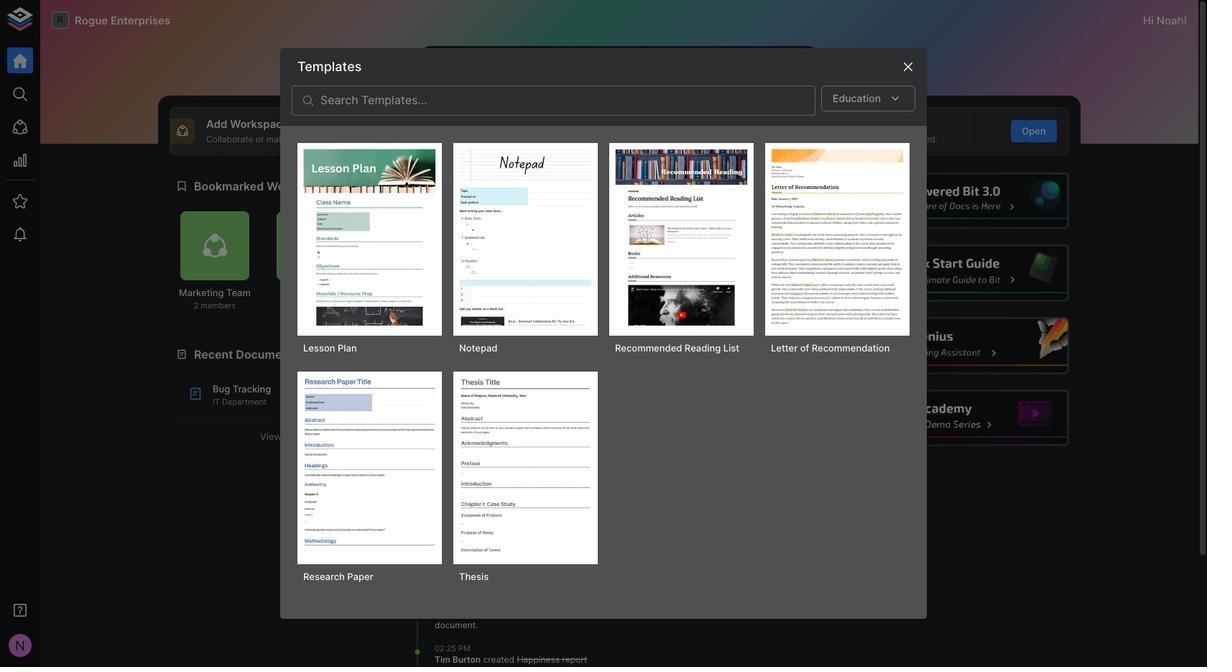 Task type: locate. For each thing, give the bounding box(es) containing it.
1 help image from the top
[[853, 172, 1070, 229]]

help image
[[853, 172, 1070, 229], [853, 245, 1070, 302], [853, 317, 1070, 374], [853, 390, 1070, 447]]

3 help image from the top
[[853, 317, 1070, 374]]

letter of recommendation image
[[771, 149, 904, 326]]

dialog
[[280, 48, 927, 619]]

thesis image
[[459, 377, 592, 555]]

lesson plan image
[[303, 149, 436, 326]]



Task type: vqa. For each thing, say whether or not it's contained in the screenshot.
Save Changes to the top
no



Task type: describe. For each thing, give the bounding box(es) containing it.
recommended reading list image
[[615, 149, 748, 326]]

notepad image
[[459, 149, 592, 326]]

Search Templates... text field
[[321, 85, 816, 116]]

research paper image
[[303, 377, 436, 555]]

2 help image from the top
[[853, 245, 1070, 302]]

4 help image from the top
[[853, 390, 1070, 447]]



